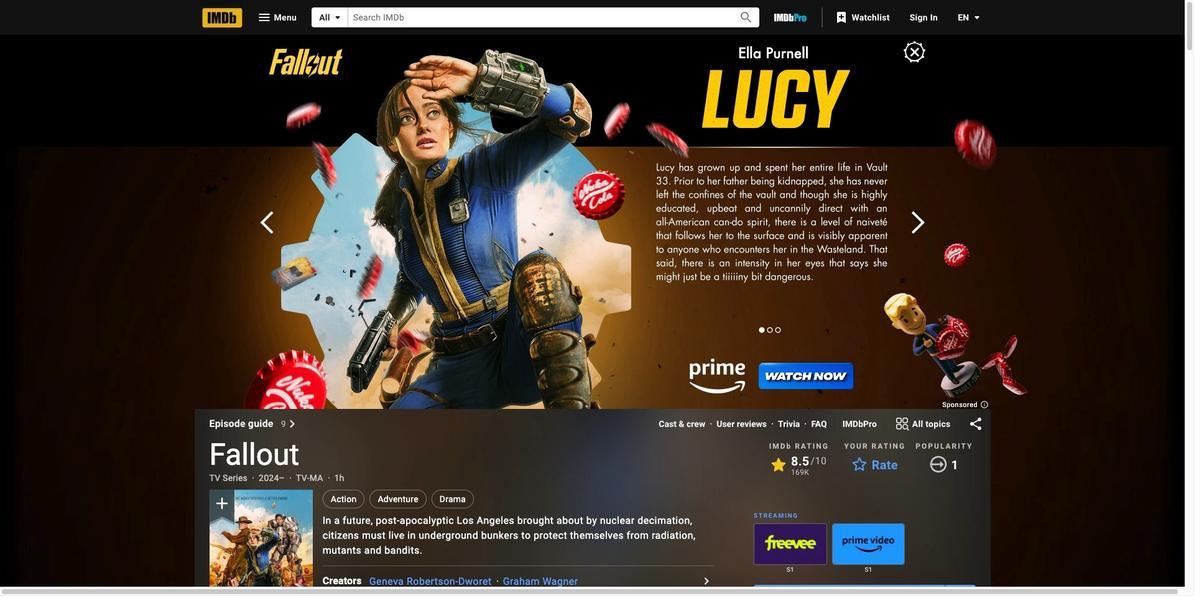 Task type: describe. For each thing, give the bounding box(es) containing it.
see full cast and crew image
[[700, 575, 715, 590]]

categories image
[[896, 417, 910, 432]]

sponsored content section
[[0, 0, 1190, 597]]

watch on prime video image
[[833, 525, 905, 565]]

watchlist image
[[835, 10, 850, 25]]



Task type: vqa. For each thing, say whether or not it's contained in the screenshot.
Gross worldwide $81,555,942's Gross
no



Task type: locate. For each thing, give the bounding box(es) containing it.
1 horizontal spatial arrow drop down image
[[970, 10, 985, 25]]

0 horizontal spatial arrow drop down image
[[330, 10, 345, 25]]

submit search image
[[739, 10, 754, 25]]

1 arrow drop down image from the left
[[330, 10, 345, 25]]

Search IMDb text field
[[348, 8, 725, 27]]

share on social media image
[[969, 417, 984, 432]]

watch on freevee image
[[755, 525, 827, 565]]

arrow drop down image
[[330, 10, 345, 25], [970, 10, 985, 25]]

group
[[209, 490, 313, 597], [754, 524, 828, 576], [754, 524, 828, 566], [833, 524, 906, 576], [833, 524, 906, 566]]

chevron right inline image
[[289, 421, 296, 428]]

None field
[[348, 8, 725, 27]]

None search field
[[312, 7, 760, 27]]

walton goggins, aaron moten, and ella purnell in fallout (2024) image
[[209, 490, 313, 597]]

menu image
[[257, 10, 272, 25]]

2 arrow drop down image from the left
[[970, 10, 985, 25]]



